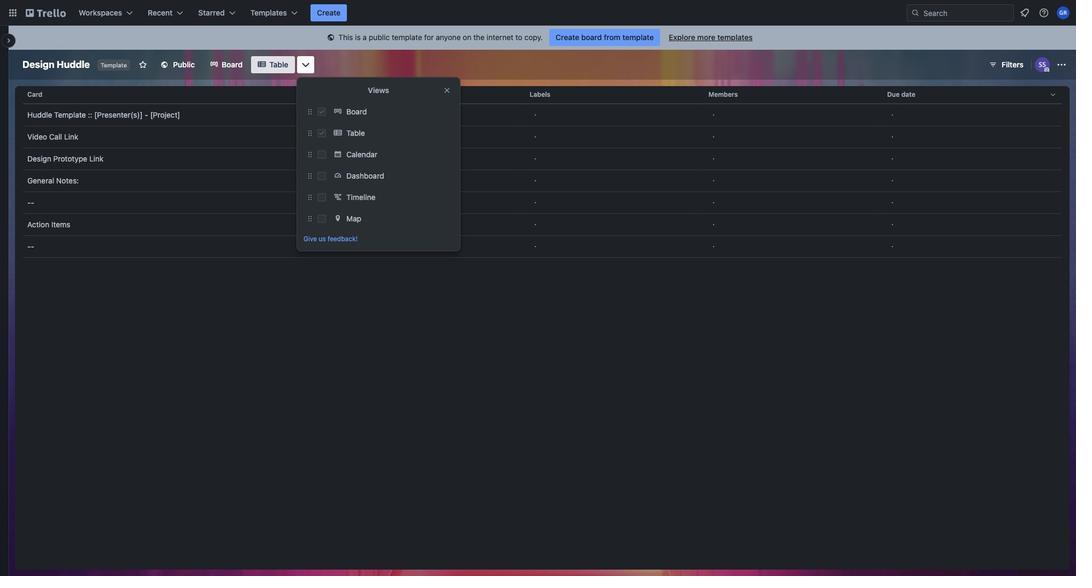 Task type: vqa. For each thing, say whether or not it's contained in the screenshot.


Task type: describe. For each thing, give the bounding box(es) containing it.
table containing huddle template :: [presenter(s)] - [project]
[[15, 82, 1070, 571]]

notes for general notes: 'link'
[[363, 176, 383, 185]]

video
[[27, 132, 47, 141]]

this member is an admin of this board. image
[[1045, 67, 1050, 72]]

copy.
[[525, 33, 543, 42]]

notes for '--' link associated with eighth row from the top of the table containing huddle template :: [presenter(s)] - [project]
[[363, 242, 383, 251]]

to
[[516, 33, 523, 42]]

row containing card
[[23, 82, 1062, 108]]

workspaces button
[[72, 4, 139, 21]]

templates
[[718, 33, 753, 42]]

huddle inside table
[[27, 110, 52, 119]]

design for design huddle
[[22, 59, 54, 70]]

give us feedback!
[[304, 235, 358, 243]]

public
[[369, 33, 390, 42]]

members button
[[705, 82, 883, 108]]

huddle template :: [presenter(s)] - [project]
[[27, 110, 180, 119]]

public
[[173, 60, 195, 69]]

anyone
[[436, 33, 461, 42]]

row containing huddle template :: [presenter(s)] - [project]
[[23, 104, 1062, 126]]

filters button
[[986, 56, 1027, 73]]

calendar
[[347, 150, 378, 159]]

open information menu image
[[1039, 7, 1050, 18]]

link for video call link
[[64, 132, 78, 141]]

Board name text field
[[17, 56, 95, 73]]

map link
[[331, 211, 454, 228]]

1 vertical spatial board
[[347, 107, 367, 116]]

timeline
[[347, 193, 376, 202]]

action items
[[27, 220, 70, 229]]

video call link
[[27, 132, 78, 141]]

1 horizontal spatial table link
[[331, 125, 454, 142]]

card
[[27, 91, 42, 99]]

due date button
[[883, 82, 1062, 108]]

items
[[51, 220, 70, 229]]

starred button
[[192, 4, 242, 21]]

template inside row
[[54, 110, 86, 119]]

create button
[[311, 4, 347, 21]]

date
[[902, 91, 916, 99]]

concept for design prototype link
[[351, 154, 381, 163]]

star or unstar board image
[[139, 61, 147, 69]]

2 📝 notes from the top
[[351, 198, 383, 207]]

[project]
[[150, 110, 180, 119]]

members
[[709, 91, 738, 99]]

labels button
[[526, 82, 705, 108]]

create board from template
[[556, 33, 654, 42]]

0 vertical spatial board link
[[204, 56, 249, 73]]

::
[[88, 110, 92, 119]]

close popover image
[[443, 86, 452, 95]]

-- link for eighth row from the top of the table containing huddle template :: [presenter(s)] - [project]
[[27, 236, 343, 258]]

concept for huddle template :: [presenter(s)] - [project]
[[351, 110, 381, 119]]

- inside huddle template :: [presenter(s)] - [project] link
[[145, 110, 148, 119]]

show menu image
[[1057, 59, 1068, 70]]

huddle template :: [presenter(s)] - [project] link
[[27, 104, 343, 126]]

search image
[[912, 9, 920, 17]]

1 vertical spatial board link
[[331, 103, 454, 121]]

design prototype link
[[27, 154, 104, 163]]

templates button
[[244, 4, 304, 21]]

prototype
[[53, 154, 87, 163]]

concept for video call link
[[351, 132, 381, 141]]

templates
[[251, 8, 287, 17]]

3 📝 notes from the top
[[351, 220, 383, 229]]

1 📝 notes from the top
[[351, 176, 383, 185]]

feedback!
[[328, 235, 358, 243]]

-- link for sixth row
[[27, 192, 343, 214]]

views
[[368, 86, 389, 95]]

dashboard
[[347, 171, 384, 181]]

general notes:
[[27, 176, 79, 185]]

primary element
[[0, 0, 1077, 26]]

📝 for '--' link related to sixth row
[[351, 198, 361, 207]]

design huddle
[[22, 59, 90, 70]]

dashboard link
[[331, 168, 454, 185]]

0 horizontal spatial board
[[222, 60, 243, 69]]

calendar link
[[331, 146, 454, 163]]

give us feedback! link
[[304, 234, 454, 245]]

📝 for general notes: 'link'
[[351, 176, 361, 185]]

this is a public template for anyone on the internet to copy.
[[339, 33, 543, 42]]

the
[[474, 33, 485, 42]]

0 vertical spatial table link
[[251, 56, 295, 73]]

stu smith (stusmith18) image
[[1036, 57, 1051, 72]]

design for design prototype link
[[27, 154, 51, 163]]

explore
[[669, 33, 696, 42]]

from
[[604, 33, 621, 42]]

[presenter(s)]
[[94, 110, 143, 119]]

starred
[[198, 8, 225, 17]]

1 template from the left
[[392, 33, 422, 42]]

explore more templates link
[[663, 29, 760, 46]]



Task type: locate. For each thing, give the bounding box(es) containing it.
table
[[15, 82, 1070, 571]]

5 row from the top
[[23, 170, 1062, 192]]

8 row from the top
[[23, 236, 1062, 258]]

board link right public
[[204, 56, 249, 73]]

1 vertical spatial table link
[[331, 125, 454, 142]]

-- link down action items link
[[27, 236, 343, 258]]

--
[[27, 198, 34, 207], [27, 242, 34, 251]]

1 vertical spatial link
[[89, 154, 104, 163]]

template
[[101, 62, 127, 69], [54, 110, 86, 119]]

action
[[27, 220, 49, 229]]

internet
[[487, 33, 514, 42]]

concept
[[351, 110, 381, 119], [351, 132, 381, 141], [351, 154, 381, 163]]

call
[[49, 132, 62, 141]]

huddle
[[57, 59, 90, 70], [27, 110, 52, 119]]

3 concept from the top
[[351, 154, 381, 163]]

notes right feedback!
[[363, 242, 383, 251]]

customize views image
[[300, 59, 311, 70]]

row
[[23, 82, 1062, 108], [23, 104, 1062, 126], [23, 126, 1062, 148], [23, 148, 1062, 170], [23, 170, 1062, 192], [23, 192, 1062, 214], [23, 214, 1062, 236], [23, 236, 1062, 258]]

4 📝 notes from the top
[[351, 242, 383, 251]]

1 horizontal spatial board
[[347, 107, 367, 116]]

0 vertical spatial create
[[317, 8, 341, 17]]

recent
[[148, 8, 173, 17]]

4 📝 from the top
[[351, 242, 361, 251]]

create board from template link
[[550, 29, 661, 46]]

general notes: link
[[27, 170, 343, 192]]

link right prototype
[[89, 154, 104, 163]]

📝 for action items link
[[351, 220, 361, 229]]

create for create board from template
[[556, 33, 580, 42]]

due
[[888, 91, 900, 99]]

board link down views
[[331, 103, 454, 121]]

notes for '--' link related to sixth row
[[363, 198, 383, 207]]

row containing design prototype link
[[23, 148, 1062, 170]]

template left ::
[[54, 110, 86, 119]]

1 vertical spatial -- link
[[27, 236, 343, 258]]

board link
[[204, 56, 249, 73], [331, 103, 454, 121]]

concept down views
[[351, 110, 381, 119]]

recent button
[[141, 4, 190, 21]]

📝 notes up map at left
[[351, 198, 383, 207]]

filters
[[1002, 60, 1024, 69]]

0 horizontal spatial table link
[[251, 56, 295, 73]]

1 vertical spatial concept
[[351, 132, 381, 141]]

table for right table link
[[347, 129, 365, 138]]

2 template from the left
[[623, 33, 654, 42]]

design prototype link link
[[27, 148, 343, 170]]

2 vertical spatial concept
[[351, 154, 381, 163]]

on
[[463, 33, 472, 42]]

notes:
[[56, 176, 79, 185]]

-- for sixth row
[[27, 198, 34, 207]]

notes up the timeline in the top of the page
[[363, 176, 383, 185]]

link
[[64, 132, 78, 141], [89, 154, 104, 163]]

-- link
[[27, 192, 343, 214], [27, 236, 343, 258]]

📝 notes down map at left
[[351, 242, 383, 251]]

0 horizontal spatial template
[[392, 33, 422, 42]]

card button
[[23, 82, 347, 108]]

table up calendar
[[347, 129, 365, 138]]

a
[[363, 33, 367, 42]]

1 horizontal spatial huddle
[[57, 59, 90, 70]]

link for design prototype link
[[89, 154, 104, 163]]

1 -- link from the top
[[27, 192, 343, 214]]

board
[[222, 60, 243, 69], [347, 107, 367, 116]]

0 horizontal spatial huddle
[[27, 110, 52, 119]]

2 row from the top
[[23, 104, 1062, 126]]

📝 up map at left
[[351, 198, 361, 207]]

📝
[[351, 176, 361, 185], [351, 198, 361, 207], [351, 220, 361, 229], [351, 242, 361, 251]]

explore more templates
[[669, 33, 753, 42]]

concept up "dashboard"
[[351, 154, 381, 163]]

create inside 'button'
[[317, 8, 341, 17]]

1 horizontal spatial template
[[101, 62, 127, 69]]

0 horizontal spatial link
[[64, 132, 78, 141]]

notes up the give us feedback! 'link'
[[363, 220, 383, 229]]

this
[[339, 33, 353, 42]]

1 vertical spatial design
[[27, 154, 51, 163]]

action items link
[[27, 214, 343, 236]]

0 vertical spatial -- link
[[27, 192, 343, 214]]

notes for action items link
[[363, 220, 383, 229]]

table link
[[251, 56, 295, 73], [331, 125, 454, 142]]

0 vertical spatial design
[[22, 59, 54, 70]]

3 row from the top
[[23, 126, 1062, 148]]

template
[[392, 33, 422, 42], [623, 33, 654, 42]]

design up card
[[22, 59, 54, 70]]

1 horizontal spatial template
[[623, 33, 654, 42]]

1 horizontal spatial create
[[556, 33, 580, 42]]

0 vertical spatial template
[[101, 62, 127, 69]]

1 vertical spatial table
[[347, 129, 365, 138]]

map
[[347, 214, 362, 223]]

huddle down card
[[27, 110, 52, 119]]

1 📝 from the top
[[351, 176, 361, 185]]

0 vertical spatial --
[[27, 198, 34, 207]]

-- down 'action' on the top left of page
[[27, 242, 34, 251]]

3 📝 from the top
[[351, 220, 361, 229]]

template left star or unstar board icon
[[101, 62, 127, 69]]

concept up calendar
[[351, 132, 381, 141]]

📝 for '--' link associated with eighth row from the top of the table containing huddle template :: [presenter(s)] - [project]
[[351, 242, 361, 251]]

📝 up feedback!
[[351, 220, 361, 229]]

📝 notes
[[351, 176, 383, 185], [351, 198, 383, 207], [351, 220, 383, 229], [351, 242, 383, 251]]

board right public
[[222, 60, 243, 69]]

table link up calendar 'link'
[[331, 125, 454, 142]]

2 -- from the top
[[27, 242, 34, 251]]

1 row from the top
[[23, 82, 1062, 108]]

0 vertical spatial huddle
[[57, 59, 90, 70]]

due date
[[888, 91, 916, 99]]

1 horizontal spatial board link
[[331, 103, 454, 121]]

0 vertical spatial link
[[64, 132, 78, 141]]

4 row from the top
[[23, 148, 1062, 170]]

0 vertical spatial board
[[222, 60, 243, 69]]

0 vertical spatial table
[[270, 60, 289, 69]]

create for create
[[317, 8, 341, 17]]

huddle inside text box
[[57, 59, 90, 70]]

board up calendar
[[347, 107, 367, 116]]

row containing action items
[[23, 214, 1062, 236]]

table link left customize views image
[[251, 56, 295, 73]]

workspaces
[[79, 8, 122, 17]]

huddle up ::
[[57, 59, 90, 70]]

is
[[355, 33, 361, 42]]

timeline link
[[331, 189, 454, 206]]

0 horizontal spatial create
[[317, 8, 341, 17]]

create up sm icon
[[317, 8, 341, 17]]

row containing video call link
[[23, 126, 1062, 148]]

back to home image
[[26, 4, 66, 21]]

create left board
[[556, 33, 580, 42]]

1 vertical spatial create
[[556, 33, 580, 42]]

0 horizontal spatial table
[[270, 60, 289, 69]]

sm image
[[326, 33, 336, 43]]

📝 notes up the timeline in the top of the page
[[351, 176, 383, 185]]

0 notifications image
[[1019, 6, 1032, 19]]

📝 up the timeline in the top of the page
[[351, 176, 361, 185]]

design inside text box
[[22, 59, 54, 70]]

0 vertical spatial concept
[[351, 110, 381, 119]]

notes
[[363, 176, 383, 185], [363, 198, 383, 207], [363, 220, 383, 229], [363, 242, 383, 251]]

7 row from the top
[[23, 214, 1062, 236]]

table for top table link
[[270, 60, 289, 69]]

row containing general notes:
[[23, 170, 1062, 192]]

template right from
[[623, 33, 654, 42]]

Search field
[[920, 5, 1014, 21]]

6 row from the top
[[23, 192, 1062, 214]]

2 📝 from the top
[[351, 198, 361, 207]]

general
[[27, 176, 54, 185]]

table
[[270, 60, 289, 69], [347, 129, 365, 138]]

design
[[22, 59, 54, 70], [27, 154, 51, 163]]

video call link link
[[27, 126, 343, 148]]

1 notes from the top
[[363, 176, 383, 185]]

1 vertical spatial --
[[27, 242, 34, 251]]

1 horizontal spatial table
[[347, 129, 365, 138]]

for
[[424, 33, 434, 42]]

more
[[698, 33, 716, 42]]

notes up map link
[[363, 198, 383, 207]]

0 horizontal spatial board link
[[204, 56, 249, 73]]

-- link up action items link
[[27, 192, 343, 214]]

create
[[317, 8, 341, 17], [556, 33, 580, 42]]

2 -- link from the top
[[27, 236, 343, 258]]

give
[[304, 235, 317, 243]]

📝 notes up the give us feedback! 'link'
[[351, 220, 383, 229]]

-
[[145, 110, 148, 119], [27, 198, 31, 207], [31, 198, 34, 207], [27, 242, 31, 251], [31, 242, 34, 251]]

1 horizontal spatial link
[[89, 154, 104, 163]]

table left customize views image
[[270, 60, 289, 69]]

1 vertical spatial huddle
[[27, 110, 52, 119]]

link right the 'call'
[[64, 132, 78, 141]]

1 concept from the top
[[351, 110, 381, 119]]

public button
[[154, 56, 201, 73]]

1 vertical spatial template
[[54, 110, 86, 119]]

2 notes from the top
[[363, 198, 383, 207]]

design up general
[[27, 154, 51, 163]]

📝 down map at left
[[351, 242, 361, 251]]

-- up 'action' on the top left of page
[[27, 198, 34, 207]]

template left 'for'
[[392, 33, 422, 42]]

4 notes from the top
[[363, 242, 383, 251]]

us
[[319, 235, 326, 243]]

2 concept from the top
[[351, 132, 381, 141]]

0 horizontal spatial template
[[54, 110, 86, 119]]

greg robinson (gregrobinson96) image
[[1057, 6, 1070, 19]]

board
[[582, 33, 602, 42]]

3 notes from the top
[[363, 220, 383, 229]]

labels
[[530, 91, 551, 99]]

-- for eighth row from the top of the table containing huddle template :: [presenter(s)] - [project]
[[27, 242, 34, 251]]

1 -- from the top
[[27, 198, 34, 207]]



